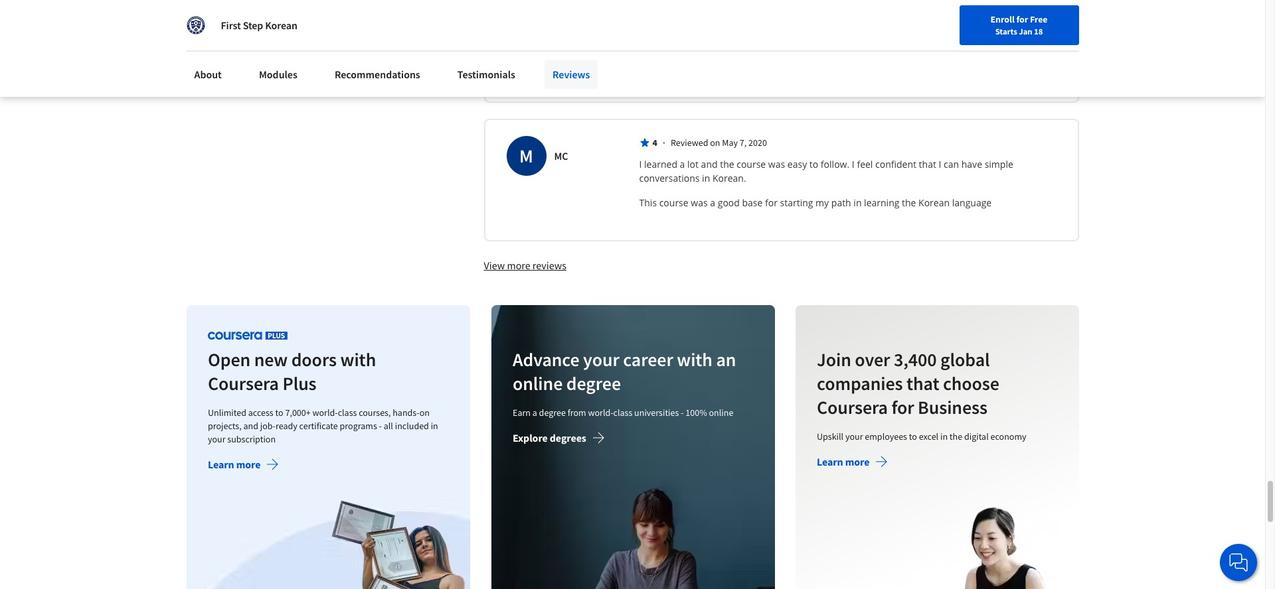 Task type: vqa. For each thing, say whether or not it's contained in the screenshot.
On
yes



Task type: describe. For each thing, give the bounding box(es) containing it.
wait
[[913, 44, 931, 56]]

degree inside the 'advance your career with an online degree'
[[566, 372, 621, 396]]

about link
[[186, 60, 230, 89]]

this
[[639, 196, 657, 209]]

1 horizontal spatial learn more link
[[817, 455, 888, 471]]

find your new career
[[897, 15, 980, 27]]

1 horizontal spatial on
[[710, 137, 720, 149]]

refresh
[[753, 30, 784, 42]]

on inside unlimited access to 7,000+ world-class courses, hands-on projects, and job-ready certificate programs - all included in your subscription
[[419, 407, 429, 419]]

world- for 7,000+
[[312, 407, 338, 419]]

universities
[[634, 407, 679, 419]]

from
[[567, 407, 586, 419]]

testimonials link
[[450, 60, 523, 89]]

business
[[918, 396, 988, 420]]

practice
[[944, 44, 979, 56]]

more inside view more reviews link
[[507, 259, 531, 272]]

over
[[855, 348, 890, 372]]

0 horizontal spatial more
[[236, 458, 260, 471]]

helpful
[[833, 44, 863, 56]]

simple
[[985, 158, 1014, 170]]

confident
[[876, 158, 917, 170]]

2 horizontal spatial a
[[710, 196, 715, 209]]

in inside i learned a lot and the course was easy to follow. i feel confident that i can have simple conversations in korean.
[[702, 172, 710, 184]]

100%
[[685, 407, 707, 419]]

digital
[[964, 431, 989, 443]]

3,400
[[894, 348, 937, 372]]

upskill your employees to excel in the digital economy
[[817, 431, 1027, 443]]

find your new career link
[[890, 13, 987, 30]]

can't
[[890, 44, 910, 56]]

new
[[935, 15, 953, 27]]

reviewed
[[671, 137, 708, 149]]

and down the learn
[[866, 44, 882, 56]]

this course allowed me to refresh my memory, learn new vocabulary, and allowed me to write and read korean faster, it was really helpful and i can't wait to practice more, thank you for everything <3
[[639, 30, 1012, 70]]

subscription
[[227, 434, 275, 445]]

modules link
[[251, 60, 305, 89]]

enroll for free starts jan 18
[[991, 13, 1048, 37]]

to up 'faster,'
[[742, 30, 750, 42]]

and up you on the right of the page
[[675, 44, 692, 56]]

learn for the rightmost the learn more link
[[817, 455, 843, 469]]

excel
[[919, 431, 939, 443]]

learn more for leftmost the learn more link
[[208, 458, 260, 471]]

online inside the 'advance your career with an online degree'
[[512, 372, 562, 396]]

have
[[962, 158, 982, 170]]

language
[[952, 196, 992, 209]]

that inside i learned a lot and the course was easy to follow. i feel confident that i can have simple conversations in korean.
[[919, 158, 937, 170]]

2 vertical spatial korean
[[919, 196, 950, 209]]

view
[[484, 259, 505, 272]]

memory,
[[802, 30, 841, 42]]

english button
[[987, 0, 1067, 43]]

for right base
[[765, 196, 778, 209]]

jan
[[1019, 26, 1033, 37]]

everything
[[700, 58, 746, 70]]

free
[[1030, 13, 1048, 25]]

class for courses,
[[338, 407, 357, 419]]

follow.
[[821, 158, 850, 170]]

in inside unlimited access to 7,000+ world-class courses, hands-on projects, and job-ready certificate programs - all included in your subscription
[[431, 420, 438, 432]]

in right path
[[854, 196, 862, 209]]

job-
[[260, 420, 275, 432]]

and inside i learned a lot and the course was easy to follow. i feel confident that i can have simple conversations in korean.
[[701, 158, 718, 170]]

enroll
[[991, 13, 1015, 25]]

ready
[[275, 420, 297, 432]]

was inside i learned a lot and the course was easy to follow. i feel confident that i can have simple conversations in korean.
[[768, 158, 785, 170]]

courses,
[[359, 407, 391, 419]]

read
[[694, 44, 714, 56]]

starts
[[996, 26, 1018, 37]]

choose
[[943, 372, 1000, 396]]

to down this
[[639, 44, 648, 56]]

coursera inside join over 3,400 global companies that choose coursera for business
[[817, 396, 888, 420]]

lot
[[688, 158, 699, 170]]

companies
[[817, 372, 903, 396]]

learn for leftmost the learn more link
[[208, 458, 234, 471]]

with for career
[[677, 348, 712, 372]]

yonsei university image
[[186, 16, 205, 35]]

i learned a lot and the course was easy to follow. i feel confident that i can have simple conversations in korean.
[[639, 158, 1016, 184]]

you
[[667, 58, 683, 70]]

explore degrees link
[[512, 432, 604, 447]]

advance your career with an online degree
[[512, 348, 736, 396]]

reviews
[[533, 259, 567, 272]]

your for find
[[916, 15, 933, 27]]

coursera plus image
[[208, 331, 287, 340]]

- inside unlimited access to 7,000+ world-class courses, hands-on projects, and job-ready certificate programs - all included in your subscription
[[379, 420, 382, 432]]

really
[[807, 44, 831, 56]]

about
[[194, 68, 222, 81]]

was inside this course allowed me to refresh my memory, learn new vocabulary, and allowed me to write and read korean faster, it was really helpful and i can't wait to practice more, thank you for everything <3
[[788, 44, 805, 56]]

to inside i learned a lot and the course was easy to follow. i feel confident that i can have simple conversations in korean.
[[810, 158, 819, 170]]

view more reviews link
[[484, 258, 567, 273]]

this
[[639, 30, 655, 42]]

with for doors
[[340, 348, 376, 372]]

recommendations link
[[327, 60, 428, 89]]

modules
[[259, 68, 298, 81]]

2 me from the left
[[996, 30, 1010, 42]]

0 vertical spatial korean
[[265, 19, 297, 32]]

world- for from
[[588, 407, 613, 419]]

korean inside this course allowed me to refresh my memory, learn new vocabulary, and allowed me to write and read korean faster, it was really helpful and i can't wait to practice more, thank you for everything <3
[[716, 44, 748, 56]]

1 me from the left
[[725, 30, 739, 42]]

for inside enroll for free starts jan 18
[[1017, 13, 1028, 25]]

this course was a good base for starting my path in learning the korean language
[[639, 196, 992, 209]]

career
[[623, 348, 673, 372]]

projects,
[[208, 420, 241, 432]]

doors
[[291, 348, 336, 372]]

1 horizontal spatial the
[[902, 196, 916, 209]]

i left feel
[[852, 158, 855, 170]]

your for upskill
[[845, 431, 863, 443]]

a inside i learned a lot and the course was easy to follow. i feel confident that i can have simple conversations in korean.
[[680, 158, 685, 170]]

earn
[[512, 407, 530, 419]]

conversations
[[639, 172, 700, 184]]

easy
[[788, 158, 807, 170]]

open
[[208, 348, 250, 372]]

to right wait
[[933, 44, 942, 56]]



Task type: locate. For each thing, give the bounding box(es) containing it.
feel
[[857, 158, 873, 170]]

1 horizontal spatial me
[[996, 30, 1010, 42]]

- left all
[[379, 420, 382, 432]]

0 vertical spatial a
[[680, 158, 685, 170]]

your down projects,
[[208, 434, 225, 445]]

that left choose
[[907, 372, 939, 396]]

thank
[[639, 58, 664, 70]]

your right upskill
[[845, 431, 863, 443]]

faster,
[[750, 44, 777, 56]]

7,
[[740, 137, 747, 149]]

a right earn at the bottom
[[532, 407, 537, 419]]

with inside open new doors with coursera plus
[[340, 348, 376, 372]]

0 vertical spatial new
[[868, 30, 886, 42]]

2 vertical spatial a
[[532, 407, 537, 419]]

1 horizontal spatial with
[[677, 348, 712, 372]]

mc
[[554, 149, 568, 162]]

world- inside unlimited access to 7,000+ world-class courses, hands-on projects, and job-ready certificate programs - all included in your subscription
[[312, 407, 338, 419]]

reviewed on may 7, 2020
[[671, 137, 767, 149]]

0 horizontal spatial my
[[787, 30, 800, 42]]

0 vertical spatial online
[[512, 372, 562, 396]]

view more reviews
[[484, 259, 567, 272]]

0 vertical spatial was
[[788, 44, 805, 56]]

testimonials
[[458, 68, 515, 81]]

career
[[954, 15, 980, 27]]

korean
[[265, 19, 297, 32], [716, 44, 748, 56], [919, 196, 950, 209]]

2 vertical spatial the
[[950, 431, 963, 443]]

with inside the 'advance your career with an online degree'
[[677, 348, 712, 372]]

1 class from the left
[[338, 407, 357, 419]]

more down employees
[[845, 455, 870, 469]]

1 horizontal spatial coursera
[[817, 396, 888, 420]]

new
[[868, 30, 886, 42], [254, 348, 287, 372]]

a
[[680, 158, 685, 170], [710, 196, 715, 209], [532, 407, 537, 419]]

find
[[897, 15, 914, 27]]

my left path
[[816, 196, 829, 209]]

0 vertical spatial degree
[[566, 372, 621, 396]]

me up everything
[[725, 30, 739, 42]]

earn a degree from world-class universities - 100% online
[[512, 407, 733, 419]]

learn more link down upskill
[[817, 455, 888, 471]]

1 vertical spatial was
[[768, 158, 785, 170]]

employees
[[865, 431, 907, 443]]

0 vertical spatial -
[[680, 407, 683, 419]]

learning
[[864, 196, 900, 209]]

korean.
[[713, 172, 746, 184]]

0 vertical spatial course
[[658, 30, 687, 42]]

2 world- from the left
[[588, 407, 613, 419]]

2 horizontal spatial the
[[950, 431, 963, 443]]

class up programs
[[338, 407, 357, 419]]

1 horizontal spatial new
[[868, 30, 886, 42]]

2 horizontal spatial was
[[788, 44, 805, 56]]

starting
[[780, 196, 813, 209]]

the inside i learned a lot and the course was easy to follow. i feel confident that i can have simple conversations in korean.
[[720, 158, 734, 170]]

learn more down upskill
[[817, 455, 870, 469]]

me up more, in the top right of the page
[[996, 30, 1010, 42]]

and
[[941, 30, 957, 42], [675, 44, 692, 56], [866, 44, 882, 56], [701, 158, 718, 170], [243, 420, 258, 432]]

korean left language
[[919, 196, 950, 209]]

your inside the 'advance your career with an online degree'
[[583, 348, 619, 372]]

0 vertical spatial on
[[710, 137, 720, 149]]

1 vertical spatial course
[[737, 158, 766, 170]]

degrees
[[549, 432, 586, 445]]

for right you on the right of the page
[[685, 58, 698, 70]]

on left may
[[710, 137, 720, 149]]

base
[[742, 196, 763, 209]]

reviews link
[[545, 60, 598, 89]]

course
[[658, 30, 687, 42], [737, 158, 766, 170], [659, 196, 689, 209]]

write
[[651, 44, 673, 56]]

learn down projects,
[[208, 458, 234, 471]]

<3
[[748, 58, 759, 70]]

0 horizontal spatial world-
[[312, 407, 338, 419]]

plus
[[282, 372, 316, 396]]

chat with us image
[[1228, 553, 1250, 574]]

2 vertical spatial course
[[659, 196, 689, 209]]

and inside unlimited access to 7,000+ world-class courses, hands-on projects, and job-ready certificate programs - all included in your subscription
[[243, 420, 258, 432]]

to up the ready in the left of the page
[[275, 407, 283, 419]]

the
[[720, 158, 734, 170], [902, 196, 916, 209], [950, 431, 963, 443]]

0 horizontal spatial class
[[338, 407, 357, 419]]

2020
[[749, 137, 767, 149]]

1 world- from the left
[[312, 407, 338, 419]]

0 horizontal spatial coursera
[[208, 372, 279, 396]]

world- right from
[[588, 407, 613, 419]]

0 horizontal spatial the
[[720, 158, 734, 170]]

0 horizontal spatial learn
[[208, 458, 234, 471]]

that inside join over 3,400 global companies that choose coursera for business
[[907, 372, 939, 396]]

0 horizontal spatial -
[[379, 420, 382, 432]]

for up jan
[[1017, 13, 1028, 25]]

world- up certificate
[[312, 407, 338, 419]]

new right the learn
[[868, 30, 886, 42]]

more down subscription
[[236, 458, 260, 471]]

on up the included
[[419, 407, 429, 419]]

2 class from the left
[[613, 407, 632, 419]]

0 vertical spatial that
[[919, 158, 937, 170]]

1 horizontal spatial -
[[680, 407, 683, 419]]

1 horizontal spatial world-
[[588, 407, 613, 419]]

with
[[340, 348, 376, 372], [677, 348, 712, 372]]

2 vertical spatial was
[[691, 196, 708, 209]]

0 horizontal spatial learn more link
[[208, 458, 279, 474]]

i left learned
[[639, 158, 642, 170]]

upskill
[[817, 431, 844, 443]]

1 horizontal spatial korean
[[716, 44, 748, 56]]

and right 'lot' in the top right of the page
[[701, 158, 718, 170]]

it
[[780, 44, 785, 56]]

unlimited
[[208, 407, 246, 419]]

in
[[702, 172, 710, 184], [854, 196, 862, 209], [431, 420, 438, 432], [940, 431, 948, 443]]

0 horizontal spatial me
[[725, 30, 739, 42]]

the up korean.
[[720, 158, 734, 170]]

0 horizontal spatial korean
[[265, 19, 297, 32]]

class left universities
[[613, 407, 632, 419]]

a left 'lot' in the top right of the page
[[680, 158, 685, 170]]

for up employees
[[892, 396, 914, 420]]

4
[[653, 137, 658, 149]]

certificate
[[299, 420, 338, 432]]

new inside open new doors with coursera plus
[[254, 348, 287, 372]]

join over 3,400 global companies that choose coursera for business
[[817, 348, 1000, 420]]

to right easy
[[810, 158, 819, 170]]

first
[[221, 19, 241, 32]]

allowed down career
[[960, 30, 994, 42]]

1 horizontal spatial was
[[768, 158, 785, 170]]

0 horizontal spatial new
[[254, 348, 287, 372]]

learn more link
[[817, 455, 888, 471], [208, 458, 279, 474]]

course for was
[[659, 196, 689, 209]]

1 vertical spatial -
[[379, 420, 382, 432]]

new down coursera plus image
[[254, 348, 287, 372]]

in right excel
[[940, 431, 948, 443]]

in right the included
[[431, 420, 438, 432]]

your up vocabulary,
[[916, 15, 933, 27]]

0 horizontal spatial was
[[691, 196, 708, 209]]

coursera up upskill
[[817, 396, 888, 420]]

world-
[[312, 407, 338, 419], [588, 407, 613, 419]]

0 horizontal spatial allowed
[[689, 30, 723, 42]]

1 vertical spatial degree
[[539, 407, 565, 419]]

course down "conversations" at the top
[[659, 196, 689, 209]]

learn more link down subscription
[[208, 458, 279, 474]]

2 with from the left
[[677, 348, 712, 372]]

coursera inside open new doors with coursera plus
[[208, 372, 279, 396]]

was right it
[[788, 44, 805, 56]]

global
[[941, 348, 990, 372]]

1 vertical spatial my
[[816, 196, 829, 209]]

0 vertical spatial the
[[720, 158, 734, 170]]

and up subscription
[[243, 420, 258, 432]]

1 horizontal spatial allowed
[[960, 30, 994, 42]]

the left digital
[[950, 431, 963, 443]]

that left can on the top right of page
[[919, 158, 937, 170]]

1 vertical spatial new
[[254, 348, 287, 372]]

with left an
[[677, 348, 712, 372]]

new inside this course allowed me to refresh my memory, learn new vocabulary, and allowed me to write and read korean faster, it was really helpful and i can't wait to practice more, thank you for everything <3
[[868, 30, 886, 42]]

online
[[512, 372, 562, 396], [709, 407, 733, 419]]

1 vertical spatial a
[[710, 196, 715, 209]]

an
[[716, 348, 736, 372]]

for inside this course allowed me to refresh my memory, learn new vocabulary, and allowed me to write and read korean faster, it was really helpful and i can't wait to practice more, thank you for everything <3
[[685, 58, 698, 70]]

good
[[718, 196, 740, 209]]

and down the new
[[941, 30, 957, 42]]

was
[[788, 44, 805, 56], [768, 158, 785, 170], [691, 196, 708, 209]]

i left can on the top right of page
[[939, 158, 942, 170]]

path
[[832, 196, 851, 209]]

may
[[722, 137, 738, 149]]

your for advance
[[583, 348, 619, 372]]

allowed
[[689, 30, 723, 42], [960, 30, 994, 42]]

join
[[817, 348, 851, 372]]

7,000+
[[285, 407, 310, 419]]

can
[[944, 158, 959, 170]]

0 horizontal spatial online
[[512, 372, 562, 396]]

korean up everything
[[716, 44, 748, 56]]

2 horizontal spatial korean
[[919, 196, 950, 209]]

to left excel
[[909, 431, 917, 443]]

class for universities
[[613, 407, 632, 419]]

unlimited access to 7,000+ world-class courses, hands-on projects, and job-ready certificate programs - all included in your subscription
[[208, 407, 438, 445]]

1 vertical spatial online
[[709, 407, 733, 419]]

included
[[395, 420, 429, 432]]

0 horizontal spatial with
[[340, 348, 376, 372]]

1 horizontal spatial my
[[816, 196, 829, 209]]

my
[[787, 30, 800, 42], [816, 196, 829, 209]]

was left easy
[[768, 158, 785, 170]]

2 horizontal spatial more
[[845, 455, 870, 469]]

my inside this course allowed me to refresh my memory, learn new vocabulary, and allowed me to write and read korean faster, it was really helpful and i can't wait to practice more, thank you for everything <3
[[787, 30, 800, 42]]

None search field
[[189, 8, 508, 35]]

1 horizontal spatial class
[[613, 407, 632, 419]]

0 horizontal spatial a
[[532, 407, 537, 419]]

class inside unlimited access to 7,000+ world-class courses, hands-on projects, and job-ready certificate programs - all included in your subscription
[[338, 407, 357, 419]]

your left career
[[583, 348, 619, 372]]

economy
[[991, 431, 1027, 443]]

1 horizontal spatial a
[[680, 158, 685, 170]]

your inside unlimited access to 7,000+ world-class courses, hands-on projects, and job-ready certificate programs - all included in your subscription
[[208, 434, 225, 445]]

2 allowed from the left
[[960, 30, 994, 42]]

all
[[383, 420, 393, 432]]

1 with from the left
[[340, 348, 376, 372]]

degree up from
[[566, 372, 621, 396]]

more
[[507, 259, 531, 272], [845, 455, 870, 469], [236, 458, 260, 471]]

m
[[520, 144, 533, 168]]

to inside unlimited access to 7,000+ world-class courses, hands-on projects, and job-ready certificate programs - all included in your subscription
[[275, 407, 283, 419]]

for inside join over 3,400 global companies that choose coursera for business
[[892, 396, 914, 420]]

the right learning
[[902, 196, 916, 209]]

1 horizontal spatial more
[[507, 259, 531, 272]]

course inside this course allowed me to refresh my memory, learn new vocabulary, and allowed me to write and read korean faster, it was really helpful and i can't wait to practice more, thank you for everything <3
[[658, 30, 687, 42]]

learn more for the rightmost the learn more link
[[817, 455, 870, 469]]

1 vertical spatial on
[[419, 407, 429, 419]]

with right doors
[[340, 348, 376, 372]]

more right view
[[507, 259, 531, 272]]

my right refresh
[[787, 30, 800, 42]]

1 allowed from the left
[[689, 30, 723, 42]]

korean right the step
[[265, 19, 297, 32]]

online up earn at the bottom
[[512, 372, 562, 396]]

1 horizontal spatial learn more
[[817, 455, 870, 469]]

degree left from
[[539, 407, 565, 419]]

a left good
[[710, 196, 715, 209]]

i inside this course allowed me to refresh my memory, learn new vocabulary, and allowed me to write and read korean faster, it was really helpful and i can't wait to practice more, thank you for everything <3
[[885, 44, 887, 56]]

advance
[[512, 348, 579, 372]]

1 vertical spatial korean
[[716, 44, 748, 56]]

course for allowed
[[658, 30, 687, 42]]

1 horizontal spatial online
[[709, 407, 733, 419]]

vocabulary,
[[889, 30, 938, 42]]

- left 100%
[[680, 407, 683, 419]]

1 horizontal spatial learn
[[817, 455, 843, 469]]

hands-
[[392, 407, 419, 419]]

-
[[680, 407, 683, 419], [379, 420, 382, 432]]

allowed up read
[[689, 30, 723, 42]]

1 vertical spatial that
[[907, 372, 939, 396]]

on
[[710, 137, 720, 149], [419, 407, 429, 419]]

course inside i learned a lot and the course was easy to follow. i feel confident that i can have simple conversations in korean.
[[737, 158, 766, 170]]

more,
[[981, 44, 1007, 56]]

learn down upskill
[[817, 455, 843, 469]]

explore degrees
[[512, 432, 586, 445]]

0 vertical spatial my
[[787, 30, 800, 42]]

course up write
[[658, 30, 687, 42]]

0 horizontal spatial learn more
[[208, 458, 260, 471]]

recommendations
[[335, 68, 420, 81]]

in left korean.
[[702, 172, 710, 184]]

i left 'can't'
[[885, 44, 887, 56]]

online right 100%
[[709, 407, 733, 419]]

0 horizontal spatial on
[[419, 407, 429, 419]]

explore
[[512, 432, 547, 445]]

was left good
[[691, 196, 708, 209]]

coursera up the unlimited
[[208, 372, 279, 396]]

course down the 2020
[[737, 158, 766, 170]]

programs
[[340, 420, 377, 432]]

1 vertical spatial the
[[902, 196, 916, 209]]

learn more down subscription
[[208, 458, 260, 471]]

your
[[916, 15, 933, 27], [583, 348, 619, 372], [845, 431, 863, 443], [208, 434, 225, 445]]



